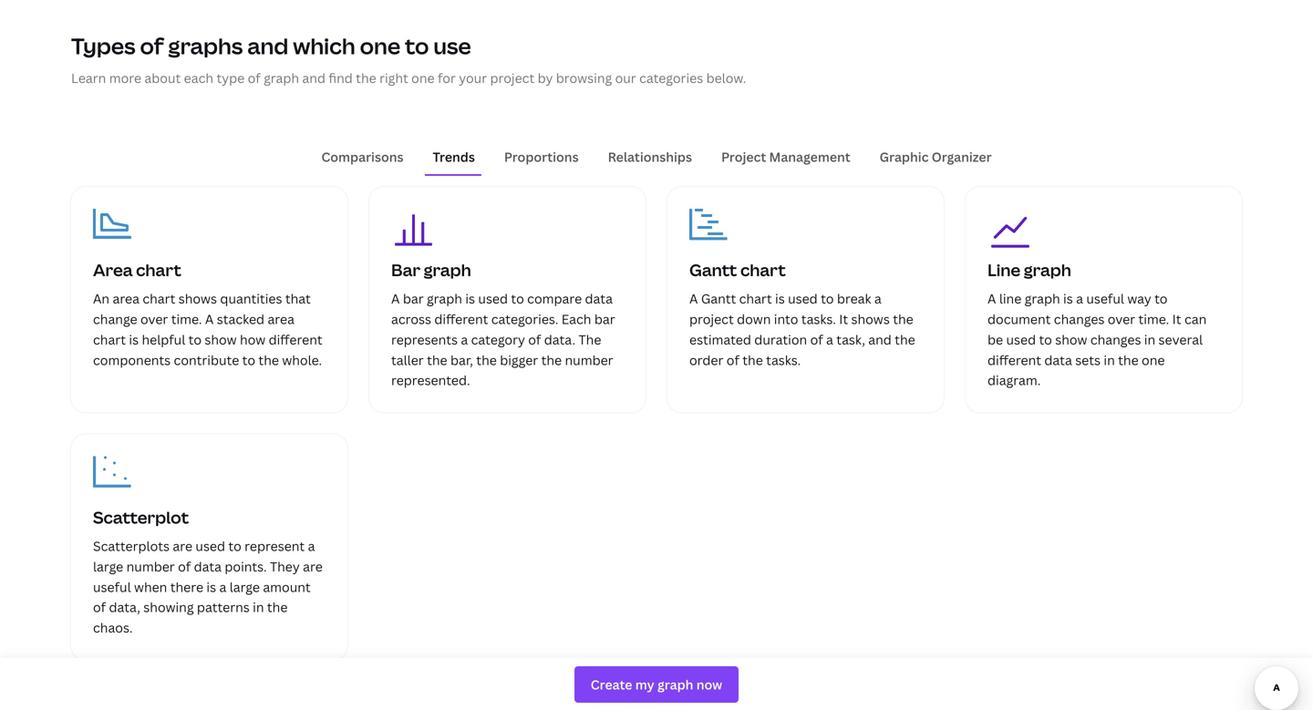 Task type: locate. For each thing, give the bounding box(es) containing it.
in down amount
[[253, 599, 264, 616]]

one down several
[[1142, 351, 1165, 369]]

0 vertical spatial number
[[565, 351, 614, 369]]

1 show from the left
[[205, 331, 237, 348]]

number inside bar graph a bar graph is used to compare data across different categories. each bar represents a category of data. the taller the bar, the bigger the number represented.
[[565, 351, 614, 369]]

is up components
[[129, 331, 139, 348]]

graph up across
[[427, 290, 462, 307]]

1 vertical spatial number
[[126, 558, 175, 575]]

of
[[140, 31, 164, 61], [248, 69, 261, 87], [528, 331, 541, 348], [811, 331, 823, 348], [727, 351, 740, 369], [178, 558, 191, 575], [93, 599, 106, 616]]

2 vertical spatial and
[[869, 331, 892, 348]]

a left "task,"
[[827, 331, 834, 348]]

a
[[875, 290, 882, 307], [1076, 290, 1084, 307], [461, 331, 468, 348], [827, 331, 834, 348], [308, 538, 315, 555], [219, 579, 227, 596]]

1 horizontal spatial time.
[[1139, 311, 1170, 328]]

components
[[93, 351, 171, 369]]

over inside area chart an area chart shows quantities that change over time. a stacked area chart is helpful to show how different components contribute to the whole.
[[140, 311, 168, 328]]

1 vertical spatial and
[[302, 69, 326, 87]]

different inside bar graph a bar graph is used to compare data across different categories. each bar represents a category of data. the taller the bar, the bigger the number represented.
[[435, 311, 488, 328]]

a up the bar,
[[461, 331, 468, 348]]

project left by
[[490, 69, 535, 87]]

a left the way
[[1076, 290, 1084, 307]]

2 over from the left
[[1108, 311, 1136, 328]]

different inside line graph a line graph is a useful way to document changes over time. it can be used to show changes in several different data sets in the one diagram.
[[988, 351, 1042, 369]]

used down document
[[1007, 331, 1036, 348]]

to up contribute
[[189, 331, 202, 348]]

1 horizontal spatial it
[[1173, 311, 1182, 328]]

are right they
[[303, 558, 323, 575]]

which
[[293, 31, 355, 61]]

a for line
[[988, 290, 997, 307]]

0 vertical spatial changes
[[1054, 311, 1105, 328]]

is inside bar graph a bar graph is used to compare data across different categories. each bar represents a category of data. the taller the bar, the bigger the number represented.
[[466, 290, 475, 307]]

of up chaos.
[[93, 599, 106, 616]]

gantt up estimated
[[701, 290, 736, 307]]

is inside scatterplot scatterplots are used to represent a large number of data points. they are useful when there is a large amount of data, showing patterns in the chaos.
[[207, 579, 216, 596]]

of down the categories.
[[528, 331, 541, 348]]

number down the at the left top of page
[[565, 351, 614, 369]]

patterns
[[197, 599, 250, 616]]

0 horizontal spatial different
[[269, 331, 323, 348]]

0 horizontal spatial shows
[[179, 290, 217, 307]]

chart
[[136, 259, 181, 282], [741, 259, 786, 282], [143, 290, 175, 307], [739, 290, 772, 307], [93, 331, 126, 348]]

show up sets
[[1056, 331, 1088, 348]]

2 horizontal spatial in
[[1145, 331, 1156, 348]]

0 vertical spatial one
[[360, 31, 401, 61]]

is for line graph
[[1064, 290, 1073, 307]]

1 horizontal spatial number
[[565, 351, 614, 369]]

2 time. from the left
[[1139, 311, 1170, 328]]

1 vertical spatial project
[[690, 311, 734, 328]]

2 show from the left
[[1056, 331, 1088, 348]]

in
[[1145, 331, 1156, 348], [1104, 351, 1115, 369], [253, 599, 264, 616]]

area up change
[[113, 290, 140, 307]]

to up points.
[[228, 538, 242, 555]]

shows up stacked
[[179, 290, 217, 307]]

helpful
[[142, 331, 185, 348]]

0 horizontal spatial useful
[[93, 579, 131, 596]]

it up "task,"
[[839, 311, 848, 328]]

one up right
[[360, 31, 401, 61]]

it inside line graph a line graph is a useful way to document changes over time. it can be used to show changes in several different data sets in the one diagram.
[[1173, 311, 1182, 328]]

0 horizontal spatial and
[[247, 31, 289, 61]]

and left find
[[302, 69, 326, 87]]

show
[[205, 331, 237, 348], [1056, 331, 1088, 348]]

0 horizontal spatial area
[[113, 290, 140, 307]]

over
[[140, 311, 168, 328], [1108, 311, 1136, 328]]

a for bar
[[391, 290, 400, 307]]

0 horizontal spatial time.
[[171, 311, 202, 328]]

is up category
[[466, 290, 475, 307]]

changes
[[1054, 311, 1105, 328], [1091, 331, 1142, 348]]

tasks. right "into"
[[802, 311, 836, 328]]

2 vertical spatial one
[[1142, 351, 1165, 369]]

a inside line graph a line graph is a useful way to document changes over time. it can be used to show changes in several different data sets in the one diagram.
[[1076, 290, 1084, 307]]

represent
[[245, 538, 305, 555]]

a up patterns
[[219, 579, 227, 596]]

a for gantt
[[690, 290, 698, 307]]

1 horizontal spatial in
[[1104, 351, 1115, 369]]

1 horizontal spatial shows
[[852, 311, 890, 328]]

1 horizontal spatial area
[[268, 311, 295, 328]]

0 horizontal spatial number
[[126, 558, 175, 575]]

large down points.
[[230, 579, 260, 596]]

graphic
[[880, 148, 929, 165]]

over up helpful
[[140, 311, 168, 328]]

more
[[109, 69, 141, 87]]

1 horizontal spatial one
[[412, 69, 435, 87]]

1 vertical spatial different
[[269, 331, 323, 348]]

a inside gantt chart a gantt chart is used to break a project down into tasks. it shows the estimated duration of a task, and the order of the tasks.
[[690, 290, 698, 307]]

0 horizontal spatial over
[[140, 311, 168, 328]]

1 vertical spatial bar
[[595, 311, 615, 328]]

project up estimated
[[690, 311, 734, 328]]

0 vertical spatial area
[[113, 290, 140, 307]]

2 horizontal spatial data
[[1045, 351, 1073, 369]]

0 vertical spatial tasks.
[[802, 311, 836, 328]]

project
[[490, 69, 535, 87], [690, 311, 734, 328]]

different up whole. at left
[[269, 331, 323, 348]]

useful inside scatterplot scatterplots are used to represent a large number of data points. they are useful when there is a large amount of data, showing patterns in the chaos.
[[93, 579, 131, 596]]

there
[[170, 579, 203, 596]]

number
[[565, 351, 614, 369], [126, 558, 175, 575]]

0 vertical spatial project
[[490, 69, 535, 87]]

relationships button
[[601, 139, 700, 174]]

to left break
[[821, 290, 834, 307]]

it
[[839, 311, 848, 328], [1173, 311, 1182, 328]]

categories
[[640, 69, 703, 87]]

the inside types of graphs and which one to use learn more about each type of graph and find the right one for your project by browsing our categories below.
[[356, 69, 376, 87]]

shows inside area chart an area chart shows quantities that change over time. a stacked area chart is helpful to show how different components contribute to the whole.
[[179, 290, 217, 307]]

is up "into"
[[775, 290, 785, 307]]

to down document
[[1039, 331, 1053, 348]]

1 vertical spatial useful
[[93, 579, 131, 596]]

1 horizontal spatial project
[[690, 311, 734, 328]]

shows
[[179, 290, 217, 307], [852, 311, 890, 328]]

1 horizontal spatial show
[[1056, 331, 1088, 348]]

area
[[93, 259, 133, 282]]

and right "task,"
[[869, 331, 892, 348]]

one left for at the top of the page
[[412, 69, 435, 87]]

project inside gantt chart a gantt chart is used to break a project down into tasks. it shows the estimated duration of a task, and the order of the tasks.
[[690, 311, 734, 328]]

category
[[471, 331, 525, 348]]

trends
[[433, 148, 475, 165]]

are up "there" at bottom left
[[173, 538, 192, 555]]

number up the when
[[126, 558, 175, 575]]

area down that
[[268, 311, 295, 328]]

it left can
[[1173, 311, 1182, 328]]

find
[[329, 69, 353, 87]]

scatterplots
[[93, 538, 170, 555]]

0 vertical spatial are
[[173, 538, 192, 555]]

different up the bar,
[[435, 311, 488, 328]]

large
[[93, 558, 123, 575], [230, 579, 260, 596]]

show up contribute
[[205, 331, 237, 348]]

area
[[113, 290, 140, 307], [268, 311, 295, 328]]

for
[[438, 69, 456, 87]]

scatterplot
[[93, 507, 189, 529]]

graph
[[264, 69, 299, 87], [424, 259, 471, 282], [1024, 259, 1072, 282], [427, 290, 462, 307], [1025, 290, 1061, 307]]

area chart an area chart shows quantities that change over time. a stacked area chart is helpful to show how different components contribute to the whole.
[[93, 259, 323, 369]]

they
[[270, 558, 300, 575]]

number inside scatterplot scatterplots are used to represent a large number of data points. they are useful when there is a large amount of data, showing patterns in the chaos.
[[126, 558, 175, 575]]

1 it from the left
[[839, 311, 848, 328]]

1 vertical spatial data
[[1045, 351, 1073, 369]]

different up the diagram.
[[988, 351, 1042, 369]]

is inside area chart an area chart shows quantities that change over time. a stacked area chart is helpful to show how different components contribute to the whole.
[[129, 331, 139, 348]]

a inside line graph a line graph is a useful way to document changes over time. it can be used to show changes in several different data sets in the one diagram.
[[988, 290, 997, 307]]

stacked
[[217, 311, 265, 328]]

of down estimated
[[727, 351, 740, 369]]

0 horizontal spatial show
[[205, 331, 237, 348]]

over down the way
[[1108, 311, 1136, 328]]

compare
[[527, 290, 582, 307]]

large down scatterplots in the bottom of the page
[[93, 558, 123, 575]]

2 vertical spatial in
[[253, 599, 264, 616]]

to down how
[[242, 351, 255, 369]]

used up "into"
[[788, 290, 818, 307]]

2 horizontal spatial different
[[988, 351, 1042, 369]]

0 horizontal spatial are
[[173, 538, 192, 555]]

a up across
[[391, 290, 400, 307]]

in right sets
[[1104, 351, 1115, 369]]

to left use
[[405, 31, 429, 61]]

show inside line graph a line graph is a useful way to document changes over time. it can be used to show changes in several different data sets in the one diagram.
[[1056, 331, 1088, 348]]

and
[[247, 31, 289, 61], [302, 69, 326, 87], [869, 331, 892, 348]]

shows down break
[[852, 311, 890, 328]]

time. inside line graph a line graph is a useful way to document changes over time. it can be used to show changes in several different data sets in the one diagram.
[[1139, 311, 1170, 328]]

2 it from the left
[[1173, 311, 1182, 328]]

it inside gantt chart a gantt chart is used to break a project down into tasks. it shows the estimated duration of a task, and the order of the tasks.
[[839, 311, 848, 328]]

gantt down gantt chart image
[[690, 259, 737, 282]]

a left line
[[988, 290, 997, 307]]

data left sets
[[1045, 351, 1073, 369]]

area chart image
[[93, 209, 131, 240]]

into
[[774, 311, 799, 328]]

used up points.
[[196, 538, 225, 555]]

different
[[435, 311, 488, 328], [269, 331, 323, 348], [988, 351, 1042, 369]]

2 horizontal spatial one
[[1142, 351, 1165, 369]]

1 horizontal spatial over
[[1108, 311, 1136, 328]]

0 vertical spatial data
[[585, 290, 613, 307]]

time. down the way
[[1139, 311, 1170, 328]]

about
[[145, 69, 181, 87]]

types
[[71, 31, 136, 61]]

project management button
[[714, 139, 858, 174]]

1 horizontal spatial data
[[585, 290, 613, 307]]

1 horizontal spatial useful
[[1087, 290, 1125, 307]]

1 time. from the left
[[171, 311, 202, 328]]

bar
[[403, 290, 424, 307], [595, 311, 615, 328]]

0 horizontal spatial it
[[839, 311, 848, 328]]

bar up across
[[403, 290, 424, 307]]

and inside gantt chart a gantt chart is used to break a project down into tasks. it shows the estimated duration of a task, and the order of the tasks.
[[869, 331, 892, 348]]

used
[[478, 290, 508, 307], [788, 290, 818, 307], [1007, 331, 1036, 348], [196, 538, 225, 555]]

is inside line graph a line graph is a useful way to document changes over time. it can be used to show changes in several different data sets in the one diagram.
[[1064, 290, 1073, 307]]

1 vertical spatial are
[[303, 558, 323, 575]]

data up "there" at bottom left
[[194, 558, 222, 575]]

0 vertical spatial useful
[[1087, 290, 1125, 307]]

is right line
[[1064, 290, 1073, 307]]

time. up helpful
[[171, 311, 202, 328]]

to up the categories.
[[511, 290, 524, 307]]

graph right line
[[1024, 259, 1072, 282]]

2 horizontal spatial and
[[869, 331, 892, 348]]

points.
[[225, 558, 267, 575]]

2 vertical spatial different
[[988, 351, 1042, 369]]

and left which
[[247, 31, 289, 61]]

data up each
[[585, 290, 613, 307]]

the
[[356, 69, 376, 87], [893, 311, 914, 328], [895, 331, 916, 348], [259, 351, 279, 369], [427, 351, 448, 369], [476, 351, 497, 369], [541, 351, 562, 369], [743, 351, 763, 369], [1118, 351, 1139, 369], [267, 599, 288, 616]]

is for gantt chart
[[775, 290, 785, 307]]

of up the 'about'
[[140, 31, 164, 61]]

1 horizontal spatial bar
[[595, 311, 615, 328]]

a right break
[[875, 290, 882, 307]]

0 vertical spatial shows
[[179, 290, 217, 307]]

useful left the way
[[1087, 290, 1125, 307]]

0 horizontal spatial data
[[194, 558, 222, 575]]

1 horizontal spatial different
[[435, 311, 488, 328]]

0 vertical spatial large
[[93, 558, 123, 575]]

graph right bar
[[424, 259, 471, 282]]

time.
[[171, 311, 202, 328], [1139, 311, 1170, 328]]

it for chart
[[839, 311, 848, 328]]

a
[[391, 290, 400, 307], [690, 290, 698, 307], [988, 290, 997, 307], [205, 311, 214, 328]]

used up the categories.
[[478, 290, 508, 307]]

1 vertical spatial changes
[[1091, 331, 1142, 348]]

is up patterns
[[207, 579, 216, 596]]

tasks. down the duration
[[766, 351, 801, 369]]

0 vertical spatial different
[[435, 311, 488, 328]]

data.
[[544, 331, 576, 348]]

is inside gantt chart a gantt chart is used to break a project down into tasks. it shows the estimated duration of a task, and the order of the tasks.
[[775, 290, 785, 307]]

way
[[1128, 290, 1152, 307]]

types of graphs and which one to use learn more about each type of graph and find the right one for your project by browsing our categories below.
[[71, 31, 746, 87]]

when
[[134, 579, 167, 596]]

1 vertical spatial large
[[230, 579, 260, 596]]

1 over from the left
[[140, 311, 168, 328]]

1 vertical spatial one
[[412, 69, 435, 87]]

a inside bar graph a bar graph is used to compare data across different categories. each bar represents a category of data. the taller the bar, the bigger the number represented.
[[391, 290, 400, 307]]

1 vertical spatial shows
[[852, 311, 890, 328]]

below.
[[707, 69, 746, 87]]

2 vertical spatial data
[[194, 558, 222, 575]]

a up estimated
[[690, 290, 698, 307]]

down
[[737, 311, 771, 328]]

bar up the at the left top of page
[[595, 311, 615, 328]]

are
[[173, 538, 192, 555], [303, 558, 323, 575]]

to inside gantt chart a gantt chart is used to break a project down into tasks. it shows the estimated duration of a task, and the order of the tasks.
[[821, 290, 834, 307]]

graph right type
[[264, 69, 299, 87]]

0 vertical spatial bar
[[403, 290, 424, 307]]

use
[[434, 31, 471, 61]]

0 horizontal spatial large
[[93, 558, 123, 575]]

in left several
[[1145, 331, 1156, 348]]

0 horizontal spatial in
[[253, 599, 264, 616]]

0 horizontal spatial project
[[490, 69, 535, 87]]

is
[[466, 290, 475, 307], [775, 290, 785, 307], [1064, 290, 1073, 307], [129, 331, 139, 348], [207, 579, 216, 596]]

taller
[[391, 351, 424, 369]]

1 horizontal spatial large
[[230, 579, 260, 596]]

graph up document
[[1025, 290, 1061, 307]]

useful up 'data,'
[[93, 579, 131, 596]]

1 horizontal spatial and
[[302, 69, 326, 87]]

useful
[[1087, 290, 1125, 307], [93, 579, 131, 596]]

the inside scatterplot scatterplots are used to represent a large number of data points. they are useful when there is a large amount of data, showing patterns in the chaos.
[[267, 599, 288, 616]]

different inside area chart an area chart shows quantities that change over time. a stacked area chart is helpful to show how different components contribute to the whole.
[[269, 331, 323, 348]]

a left stacked
[[205, 311, 214, 328]]

data
[[585, 290, 613, 307], [1045, 351, 1073, 369], [194, 558, 222, 575]]

used inside line graph a line graph is a useful way to document changes over time. it can be used to show changes in several different data sets in the one diagram.
[[1007, 331, 1036, 348]]



Task type: describe. For each thing, give the bounding box(es) containing it.
line
[[1000, 290, 1022, 307]]

our
[[615, 69, 636, 87]]

an
[[93, 290, 110, 307]]

shows inside gantt chart a gantt chart is used to break a project down into tasks. it shows the estimated duration of a task, and the order of the tasks.
[[852, 311, 890, 328]]

1 vertical spatial tasks.
[[766, 351, 801, 369]]

right
[[380, 69, 408, 87]]

data,
[[109, 599, 140, 616]]

gantt chart image
[[690, 209, 728, 241]]

0 vertical spatial in
[[1145, 331, 1156, 348]]

diagram.
[[988, 372, 1041, 389]]

a inside area chart an area chart shows quantities that change over time. a stacked area chart is helpful to show how different components contribute to the whole.
[[205, 311, 214, 328]]

across
[[391, 311, 431, 328]]

organizer
[[932, 148, 992, 165]]

sets
[[1076, 351, 1101, 369]]

whole.
[[282, 351, 322, 369]]

0 vertical spatial gantt
[[690, 259, 737, 282]]

data inside scatterplot scatterplots are used to represent a large number of data points. they are useful when there is a large amount of data, showing patterns in the chaos.
[[194, 558, 222, 575]]

to right the way
[[1155, 290, 1168, 307]]

that
[[285, 290, 311, 307]]

1 vertical spatial gantt
[[701, 290, 736, 307]]

useful inside line graph a line graph is a useful way to document changes over time. it can be used to show changes in several different data sets in the one diagram.
[[1087, 290, 1125, 307]]

comparisons
[[321, 148, 404, 165]]

represents
[[391, 331, 458, 348]]

a inside bar graph a bar graph is used to compare data across different categories. each bar represents a category of data. the taller the bar, the bigger the number represented.
[[461, 331, 468, 348]]

order
[[690, 351, 724, 369]]

project
[[722, 148, 766, 165]]

bar
[[391, 259, 421, 282]]

scatterplot scatterplots are used to represent a large number of data points. they are useful when there is a large amount of data, showing patterns in the chaos.
[[93, 507, 323, 637]]

line graph image
[[988, 209, 1034, 255]]

graph inside types of graphs and which one to use learn more about each type of graph and find the right one for your project by browsing our categories below.
[[264, 69, 299, 87]]

used inside scatterplot scatterplots are used to represent a large number of data points. they are useful when there is a large amount of data, showing patterns in the chaos.
[[196, 538, 225, 555]]

represented.
[[391, 372, 470, 389]]

0 vertical spatial and
[[247, 31, 289, 61]]

graphs
[[168, 31, 243, 61]]

of inside bar graph a bar graph is used to compare data across different categories. each bar represents a category of data. the taller the bar, the bigger the number represented.
[[528, 331, 541, 348]]

to inside bar graph a bar graph is used to compare data across different categories. each bar represents a category of data. the taller the bar, the bigger the number represented.
[[511, 290, 524, 307]]

line
[[988, 259, 1021, 282]]

of up "there" at bottom left
[[178, 558, 191, 575]]

relationships
[[608, 148, 692, 165]]

a right represent
[[308, 538, 315, 555]]

several
[[1159, 331, 1203, 348]]

project inside types of graphs and which one to use learn more about each type of graph and find the right one for your project by browsing our categories below.
[[490, 69, 535, 87]]

estimated
[[690, 331, 752, 348]]

type
[[217, 69, 245, 87]]

graphic organizer button
[[873, 139, 999, 174]]

is for bar graph
[[466, 290, 475, 307]]

1 vertical spatial area
[[268, 311, 295, 328]]

each
[[184, 69, 214, 87]]

data inside line graph a line graph is a useful way to document changes over time. it can be used to show changes in several different data sets in the one diagram.
[[1045, 351, 1073, 369]]

comparisons button
[[314, 139, 411, 174]]

the inside area chart an area chart shows quantities that change over time. a stacked area chart is helpful to show how different components contribute to the whole.
[[259, 351, 279, 369]]

time. inside area chart an area chart shows quantities that change over time. a stacked area chart is helpful to show how different components contribute to the whole.
[[171, 311, 202, 328]]

line graph a line graph is a useful way to document changes over time. it can be used to show changes in several different data sets in the one diagram.
[[988, 259, 1207, 389]]

be
[[988, 331, 1004, 348]]

contribute
[[174, 351, 239, 369]]

the
[[579, 331, 602, 348]]

0 horizontal spatial bar
[[403, 290, 424, 307]]

trends button
[[426, 139, 482, 174]]

in inside scatterplot scatterplots are used to represent a large number of data points. they are useful when there is a large amount of data, showing patterns in the chaos.
[[253, 599, 264, 616]]

show inside area chart an area chart shows quantities that change over time. a stacked area chart is helpful to show how different components contribute to the whole.
[[205, 331, 237, 348]]

to inside scatterplot scatterplots are used to represent a large number of data points. they are useful when there is a large amount of data, showing patterns in the chaos.
[[228, 538, 242, 555]]

bar graph a bar graph is used to compare data across different categories. each bar represents a category of data. the taller the bar, the bigger the number represented.
[[391, 259, 615, 389]]

bar graph image
[[391, 209, 436, 255]]

each
[[562, 311, 592, 328]]

bigger
[[500, 351, 538, 369]]

one inside line graph a line graph is a useful way to document changes over time. it can be used to show changes in several different data sets in the one diagram.
[[1142, 351, 1165, 369]]

of left "task,"
[[811, 331, 823, 348]]

used inside gantt chart a gantt chart is used to break a project down into tasks. it shows the estimated duration of a task, and the order of the tasks.
[[788, 290, 818, 307]]

task,
[[837, 331, 866, 348]]

management
[[769, 148, 851, 165]]

over inside line graph a line graph is a useful way to document changes over time. it can be used to show changes in several different data sets in the one diagram.
[[1108, 311, 1136, 328]]

0 horizontal spatial one
[[360, 31, 401, 61]]

quantities
[[220, 290, 282, 307]]

to inside types of graphs and which one to use learn more about each type of graph and find the right one for your project by browsing our categories below.
[[405, 31, 429, 61]]

browsing
[[556, 69, 612, 87]]

1 vertical spatial in
[[1104, 351, 1115, 369]]

1 horizontal spatial are
[[303, 558, 323, 575]]

how
[[240, 331, 266, 348]]

chaos.
[[93, 619, 133, 637]]

of right type
[[248, 69, 261, 87]]

showing
[[143, 599, 194, 616]]

learn
[[71, 69, 106, 87]]

break
[[837, 290, 872, 307]]

proportions
[[504, 148, 579, 165]]

scatterplot image
[[93, 457, 131, 489]]

used inside bar graph a bar graph is used to compare data across different categories. each bar represents a category of data. the taller the bar, the bigger the number represented.
[[478, 290, 508, 307]]

your
[[459, 69, 487, 87]]

the inside line graph a line graph is a useful way to document changes over time. it can be used to show changes in several different data sets in the one diagram.
[[1118, 351, 1139, 369]]

change
[[93, 311, 137, 328]]

document
[[988, 311, 1051, 328]]

by
[[538, 69, 553, 87]]

categories.
[[491, 311, 559, 328]]

it for graph
[[1173, 311, 1182, 328]]

bar,
[[451, 351, 473, 369]]

proportions button
[[497, 139, 586, 174]]

can
[[1185, 311, 1207, 328]]

graphic organizer
[[880, 148, 992, 165]]

gantt chart a gantt chart is used to break a project down into tasks. it shows the estimated duration of a task, and the order of the tasks.
[[690, 259, 916, 369]]

data inside bar graph a bar graph is used to compare data across different categories. each bar represents a category of data. the taller the bar, the bigger the number represented.
[[585, 290, 613, 307]]

amount
[[263, 579, 311, 596]]

duration
[[755, 331, 807, 348]]

project management
[[722, 148, 851, 165]]



Task type: vqa. For each thing, say whether or not it's contained in the screenshot.
Kendall Parks Icon
no



